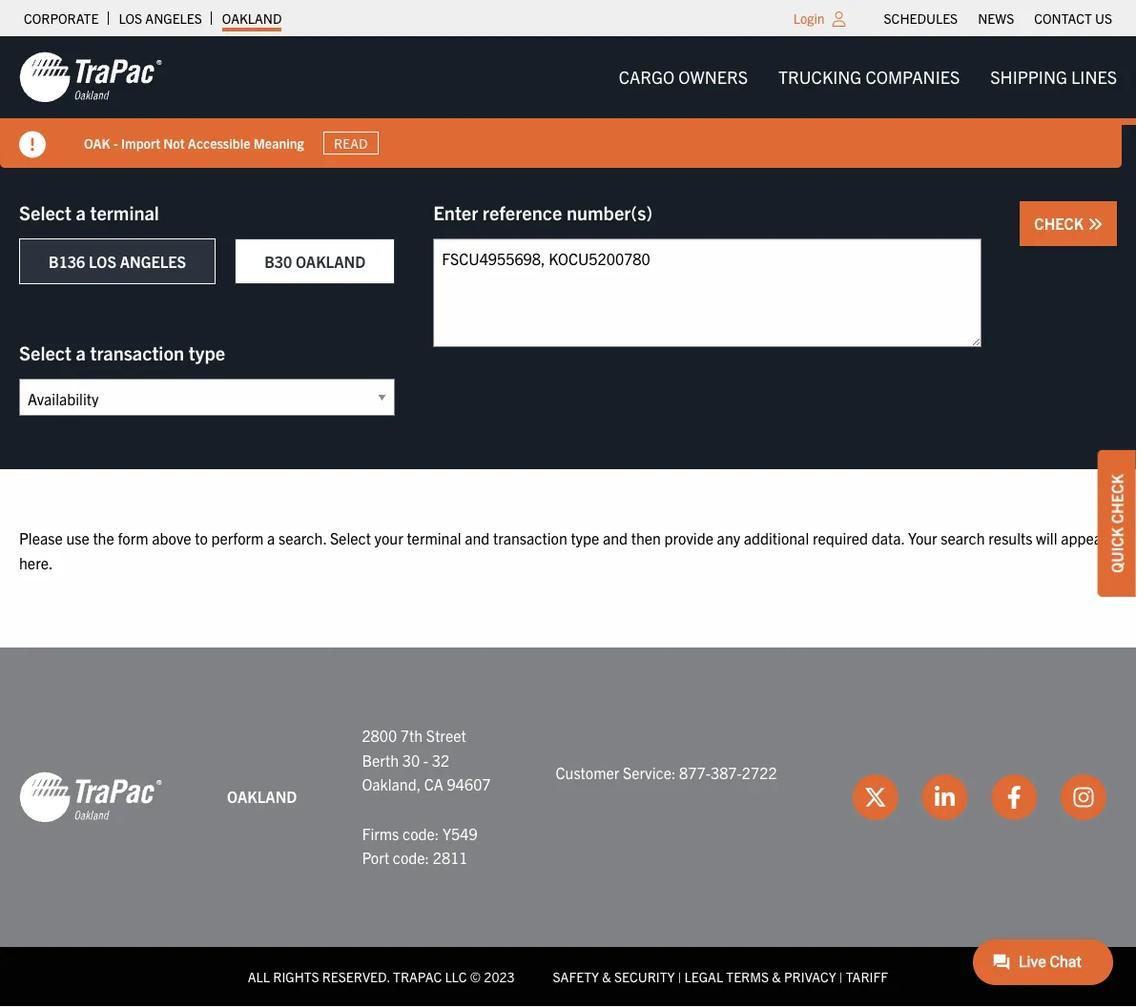 Task type: vqa. For each thing, say whether or not it's contained in the screenshot.
slow
no



Task type: locate. For each thing, give the bounding box(es) containing it.
select left your
[[330, 529, 371, 548]]

shipping lines link
[[975, 58, 1132, 97]]

type inside please use the form above to perform a search. select your terminal and transaction type and then provide any additional required data. your search results will appear here. quick check
[[571, 529, 599, 548]]

1 horizontal spatial -
[[423, 751, 429, 770]]

0 vertical spatial code:
[[403, 824, 439, 843]]

1 vertical spatial transaction
[[493, 529, 567, 548]]

0 horizontal spatial type
[[189, 341, 225, 364]]

94607
[[447, 775, 491, 794]]

and
[[465, 529, 490, 548], [603, 529, 628, 548]]

1 horizontal spatial and
[[603, 529, 628, 548]]

data.
[[872, 529, 905, 548]]

your
[[375, 529, 403, 548]]

angeles down select a terminal
[[120, 252, 186, 271]]

los right corporate link
[[119, 10, 142, 27]]

trucking
[[778, 66, 862, 88]]

reserved.
[[322, 968, 390, 985]]

2 vertical spatial a
[[267, 529, 275, 548]]

legal
[[685, 968, 723, 985]]

and left then
[[603, 529, 628, 548]]

footer
[[0, 648, 1136, 1007]]

number(s)
[[567, 200, 653, 224]]

0 vertical spatial select
[[19, 200, 71, 224]]

1 horizontal spatial transaction
[[493, 529, 567, 548]]

login link
[[793, 10, 825, 27]]

security
[[614, 968, 675, 985]]

1 horizontal spatial check
[[1108, 474, 1127, 523]]

menu bar
[[874, 5, 1122, 31], [604, 58, 1132, 97]]

a down the b136
[[76, 341, 86, 364]]

firms code:  y549 port code:  2811
[[362, 824, 478, 867]]

- right 30
[[423, 751, 429, 770]]

2800
[[362, 726, 397, 745]]

and right your
[[465, 529, 490, 548]]

los inside los angeles link
[[119, 10, 142, 27]]

| left legal
[[678, 968, 681, 985]]

2 | from the left
[[839, 968, 843, 985]]

0 vertical spatial los
[[119, 10, 142, 27]]

1 horizontal spatial &
[[772, 968, 781, 985]]

1 horizontal spatial terminal
[[407, 529, 461, 548]]

0 vertical spatial -
[[113, 134, 118, 151]]

oakland image inside footer
[[19, 771, 162, 824]]

2 vertical spatial oakland
[[227, 787, 297, 806]]

1 vertical spatial oakland image
[[19, 771, 162, 824]]

search
[[941, 529, 985, 548]]

a for transaction
[[76, 341, 86, 364]]

login
[[793, 10, 825, 27]]

a up the b136
[[76, 200, 86, 224]]

import
[[121, 134, 160, 151]]

select up the b136
[[19, 200, 71, 224]]

perform
[[211, 529, 264, 548]]

1 vertical spatial check
[[1108, 474, 1127, 523]]

& right the safety
[[602, 968, 611, 985]]

select for select a transaction type
[[19, 341, 71, 364]]

menu bar down light icon
[[604, 58, 1132, 97]]

shipping
[[990, 66, 1067, 88]]

check
[[1034, 214, 1088, 233], [1108, 474, 1127, 523]]

0 horizontal spatial transaction
[[90, 341, 184, 364]]

1 vertical spatial oakland
[[296, 252, 366, 271]]

| left the tariff link
[[839, 968, 843, 985]]

|
[[678, 968, 681, 985], [839, 968, 843, 985]]

terms
[[726, 968, 769, 985]]

Enter reference number(s) text field
[[433, 238, 982, 347]]

1 oakland image from the top
[[19, 51, 162, 104]]

1 vertical spatial code:
[[393, 848, 429, 867]]

safety & security link
[[553, 968, 675, 985]]

terminal
[[90, 200, 159, 224], [407, 529, 461, 548]]

safety & security | legal terms & privacy | tariff
[[553, 968, 888, 985]]

a left search.
[[267, 529, 275, 548]]

2 and from the left
[[603, 529, 628, 548]]

0 horizontal spatial terminal
[[90, 200, 159, 224]]

1 horizontal spatial |
[[839, 968, 843, 985]]

1 vertical spatial terminal
[[407, 529, 461, 548]]

1 vertical spatial angeles
[[120, 252, 186, 271]]

menu bar up shipping
[[874, 5, 1122, 31]]

code:
[[403, 824, 439, 843], [393, 848, 429, 867]]

a
[[76, 200, 86, 224], [76, 341, 86, 364], [267, 529, 275, 548]]

1 | from the left
[[678, 968, 681, 985]]

1 horizontal spatial los
[[119, 10, 142, 27]]

0 vertical spatial check
[[1034, 214, 1088, 233]]

1 vertical spatial menu bar
[[604, 58, 1132, 97]]

cargo owners link
[[604, 58, 763, 97]]

0 vertical spatial menu bar
[[874, 5, 1122, 31]]

1 horizontal spatial type
[[571, 529, 599, 548]]

type
[[189, 341, 225, 364], [571, 529, 599, 548]]

- right oak
[[113, 134, 118, 151]]

oakland inside footer
[[227, 787, 297, 806]]

2811
[[433, 848, 468, 867]]

0 vertical spatial oakland
[[222, 10, 282, 27]]

0 horizontal spatial -
[[113, 134, 118, 151]]

ca
[[424, 775, 444, 794]]

oakland image inside banner
[[19, 51, 162, 104]]

terminal up b136 los angeles
[[90, 200, 159, 224]]

0 horizontal spatial check
[[1034, 214, 1088, 233]]

angeles left 'oakland' link
[[145, 10, 202, 27]]

los right the b136
[[89, 252, 116, 271]]

©
[[470, 968, 481, 985]]

oakland image
[[19, 51, 162, 104], [19, 771, 162, 824]]

0 horizontal spatial &
[[602, 968, 611, 985]]

llc
[[445, 968, 467, 985]]

service:
[[623, 763, 676, 782]]

2 oakland image from the top
[[19, 771, 162, 824]]

oakland,
[[362, 775, 421, 794]]

contact
[[1034, 10, 1092, 27]]

a inside please use the form above to perform a search. select your terminal and transaction type and then provide any additional required data. your search results will appear here. quick check
[[267, 529, 275, 548]]

1 vertical spatial -
[[423, 751, 429, 770]]

firms
[[362, 824, 399, 843]]

0 horizontal spatial and
[[465, 529, 490, 548]]

select down the b136
[[19, 341, 71, 364]]

-
[[113, 134, 118, 151], [423, 751, 429, 770]]

trucking companies
[[778, 66, 960, 88]]

0 vertical spatial angeles
[[145, 10, 202, 27]]

&
[[602, 968, 611, 985], [772, 968, 781, 985]]

tariff link
[[846, 968, 888, 985]]

los
[[119, 10, 142, 27], [89, 252, 116, 271]]

1 vertical spatial select
[[19, 341, 71, 364]]

corporate
[[24, 10, 99, 27]]

footer containing 2800 7th street
[[0, 648, 1136, 1007]]

1 and from the left
[[465, 529, 490, 548]]

terminal inside please use the form above to perform a search. select your terminal and transaction type and then provide any additional required data. your search results will appear here. quick check
[[407, 529, 461, 548]]

1 vertical spatial type
[[571, 529, 599, 548]]

banner containing cargo owners
[[0, 36, 1136, 168]]

companies
[[866, 66, 960, 88]]

banner
[[0, 36, 1136, 168]]

all rights reserved. trapac llc © 2023
[[248, 968, 515, 985]]

appear
[[1061, 529, 1107, 548]]

angeles
[[145, 10, 202, 27], [120, 252, 186, 271]]

1 vertical spatial a
[[76, 341, 86, 364]]

& right terms on the right of page
[[772, 968, 781, 985]]

menu bar containing cargo owners
[[604, 58, 1132, 97]]

code: right port
[[393, 848, 429, 867]]

transaction inside please use the form above to perform a search. select your terminal and transaction type and then provide any additional required data. your search results will appear here. quick check
[[493, 529, 567, 548]]

additional
[[744, 529, 809, 548]]

rights
[[273, 968, 319, 985]]

0 horizontal spatial |
[[678, 968, 681, 985]]

los angeles
[[119, 10, 202, 27]]

0 vertical spatial a
[[76, 200, 86, 224]]

code: up 2811
[[403, 824, 439, 843]]

check inside please use the form above to perform a search. select your terminal and transaction type and then provide any additional required data. your search results will appear here. quick check
[[1108, 474, 1127, 523]]

0 vertical spatial terminal
[[90, 200, 159, 224]]

select
[[19, 200, 71, 224], [19, 341, 71, 364], [330, 529, 371, 548]]

privacy
[[784, 968, 836, 985]]

select for select a terminal
[[19, 200, 71, 224]]

lines
[[1071, 66, 1117, 88]]

oakland link
[[222, 5, 282, 31]]

solid image
[[1088, 217, 1103, 232]]

b30 oakland
[[264, 252, 366, 271]]

oakland
[[222, 10, 282, 27], [296, 252, 366, 271], [227, 787, 297, 806]]

will
[[1036, 529, 1057, 548]]

2 vertical spatial select
[[330, 529, 371, 548]]

0 horizontal spatial los
[[89, 252, 116, 271]]

terminal right your
[[407, 529, 461, 548]]

berth
[[362, 751, 399, 770]]

0 vertical spatial oakland image
[[19, 51, 162, 104]]

y549
[[443, 824, 478, 843]]

use
[[66, 529, 89, 548]]



Task type: describe. For each thing, give the bounding box(es) containing it.
news link
[[978, 5, 1014, 31]]

check button
[[1020, 201, 1117, 246]]

all
[[248, 968, 270, 985]]

please
[[19, 529, 63, 548]]

cargo
[[619, 66, 675, 88]]

schedules
[[884, 10, 958, 27]]

street
[[426, 726, 466, 745]]

customer
[[556, 763, 619, 782]]

check inside check button
[[1034, 214, 1088, 233]]

the
[[93, 529, 114, 548]]

menu bar containing schedules
[[874, 5, 1122, 31]]

b136
[[49, 252, 85, 271]]

oak - import not accessible meaning
[[84, 134, 304, 151]]

oakland image for footer containing 2800 7th street
[[19, 771, 162, 824]]

us
[[1095, 10, 1112, 27]]

to
[[195, 529, 208, 548]]

tariff
[[846, 968, 888, 985]]

any
[[717, 529, 740, 548]]

7th
[[401, 726, 423, 745]]

form
[[118, 529, 148, 548]]

select inside please use the form above to perform a search. select your terminal and transaction type and then provide any additional required data. your search results will appear here. quick check
[[330, 529, 371, 548]]

not
[[163, 134, 185, 151]]

contact us link
[[1034, 5, 1112, 31]]

solid image
[[19, 132, 46, 158]]

accessible
[[188, 134, 250, 151]]

shipping lines
[[990, 66, 1117, 88]]

then
[[631, 529, 661, 548]]

select a transaction type
[[19, 341, 225, 364]]

safety
[[553, 968, 599, 985]]

trucking companies link
[[763, 58, 975, 97]]

oak
[[84, 134, 110, 151]]

light image
[[832, 11, 846, 27]]

877-
[[679, 763, 711, 782]]

provide
[[665, 529, 714, 548]]

results
[[989, 529, 1033, 548]]

32
[[432, 751, 450, 770]]

reference
[[483, 200, 562, 224]]

oakland image for banner containing cargo owners
[[19, 51, 162, 104]]

1 & from the left
[[602, 968, 611, 985]]

387-
[[711, 763, 742, 782]]

- inside banner
[[113, 134, 118, 151]]

- inside 2800 7th street berth 30 - 32 oakland, ca 94607
[[423, 751, 429, 770]]

cargo owners
[[619, 66, 748, 88]]

1 vertical spatial los
[[89, 252, 116, 271]]

legal terms & privacy link
[[685, 968, 836, 985]]

read
[[334, 135, 368, 152]]

owners
[[679, 66, 748, 88]]

port
[[362, 848, 389, 867]]

2 & from the left
[[772, 968, 781, 985]]

0 vertical spatial type
[[189, 341, 225, 364]]

meaning
[[253, 134, 304, 151]]

los angeles link
[[119, 5, 202, 31]]

quick check link
[[1098, 450, 1136, 597]]

schedules link
[[884, 5, 958, 31]]

news
[[978, 10, 1014, 27]]

quick
[[1108, 527, 1127, 573]]

corporate link
[[24, 5, 99, 31]]

trapac
[[393, 968, 442, 985]]

above
[[152, 529, 191, 548]]

search.
[[279, 529, 327, 548]]

read link
[[323, 131, 379, 155]]

0 vertical spatial transaction
[[90, 341, 184, 364]]

select a terminal
[[19, 200, 159, 224]]

required
[[813, 529, 868, 548]]

2800 7th street berth 30 - 32 oakland, ca 94607
[[362, 726, 491, 794]]

b136 los angeles
[[49, 252, 186, 271]]

enter
[[433, 200, 478, 224]]

contact us
[[1034, 10, 1112, 27]]

customer service: 877-387-2722
[[556, 763, 777, 782]]

enter reference number(s)
[[433, 200, 653, 224]]

please use the form above to perform a search. select your terminal and transaction type and then provide any additional required data. your search results will appear here. quick check
[[19, 474, 1127, 573]]

30
[[402, 751, 420, 770]]

2023
[[484, 968, 515, 985]]

a for terminal
[[76, 200, 86, 224]]

menu bar inside banner
[[604, 58, 1132, 97]]

your
[[908, 529, 937, 548]]

here.
[[19, 553, 53, 572]]

b30
[[264, 252, 292, 271]]



